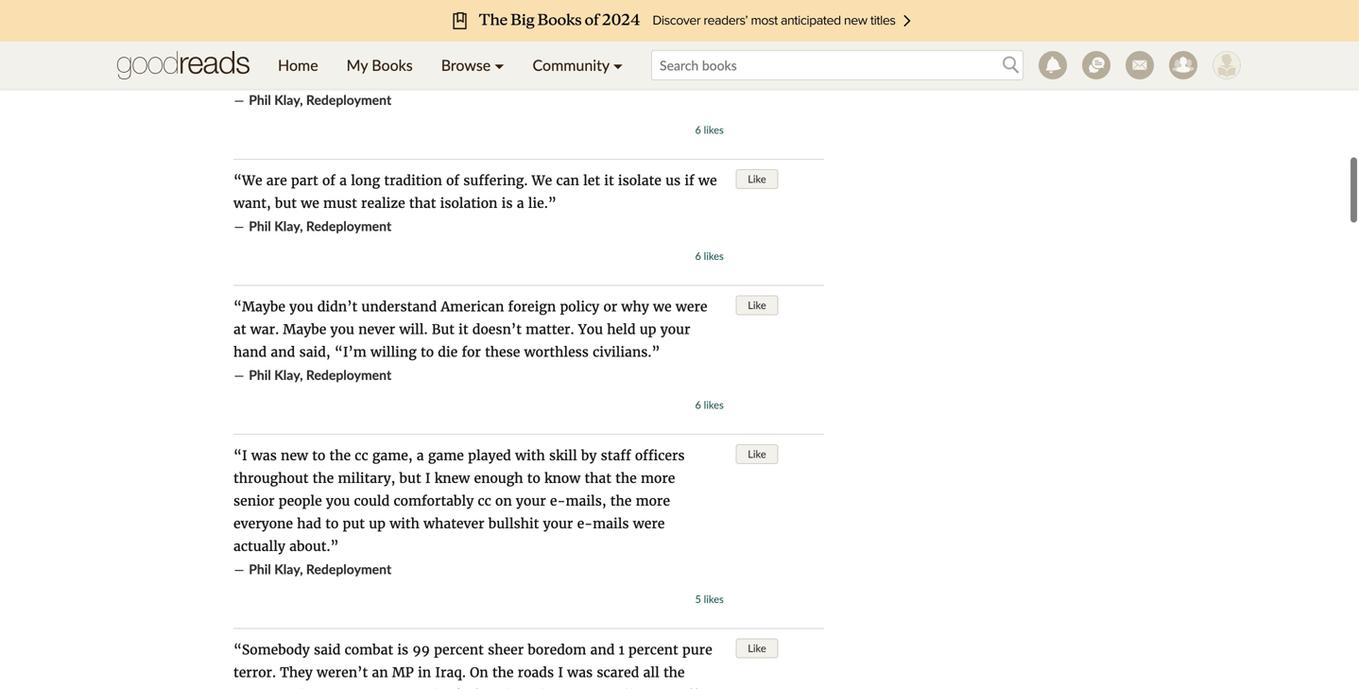 Task type: vqa. For each thing, say whether or not it's contained in the screenshot.
forever
no



Task type: locate. For each thing, give the bounding box(es) containing it.
0 vertical spatial but
[[275, 194, 297, 211]]

must
[[323, 194, 357, 211]]

1 horizontal spatial terror.
[[379, 686, 422, 689]]

― down everyone
[[234, 560, 245, 577]]

that inside "i was new to the cc game, a game played with skill by staff officers throughout the military, but i knew enough to know that the more senior people you could comfortably cc on your e-mails, the more everyone had to put up with whatever bullshit your e-mails were actually about." ― phil klay, redeployment
[[585, 469, 612, 486]]

"somebody said combat is 99 percent sheer boredom and 1 percent pure terror. they weren't an mp in iraq. on the roads i was scared all the time. maybe not pure terror. that's for when the ied actually goes of
[[234, 640, 716, 689]]

1 horizontal spatial up
[[640, 320, 657, 337]]

with down comfortably
[[390, 514, 420, 531]]

2 like from the top
[[748, 298, 766, 311]]

but
[[275, 194, 297, 211], [399, 469, 421, 486]]

"i
[[234, 446, 247, 463]]

2 horizontal spatial a
[[517, 194, 524, 211]]

2 vertical spatial 6
[[695, 398, 701, 410]]

― down want,
[[234, 217, 245, 234]]

2 horizontal spatial with
[[515, 446, 545, 463]]

new
[[281, 446, 308, 463]]

bullshit
[[489, 514, 539, 531]]

but down the are
[[275, 194, 297, 211]]

if
[[685, 171, 695, 188]]

a left game
[[417, 446, 424, 463]]

0 horizontal spatial ▾
[[495, 56, 504, 74]]

1 like from the top
[[748, 172, 766, 184]]

2 ― from the top
[[234, 217, 245, 234]]

to inside "maybe you didn't understand american foreign policy or why we were at war. maybe you never will. but it doesn't matter. you held up your hand and said, "i'm willing to die for these worthless civilians." ― phil klay, redeployment
[[421, 343, 434, 360]]

we down part
[[301, 194, 319, 211]]

is left 99
[[397, 640, 409, 657]]

redeployment link down "i'm
[[306, 366, 392, 382]]

phil inside "i was new to the cc game, a game played with skill by staff officers throughout the military, but i knew enough to know that the more senior people you could comfortably cc on your e-mails, the more everyone had to put up with whatever bullshit your e-mails were actually about." ― phil klay, redeployment
[[249, 560, 271, 576]]

the down roads
[[536, 686, 557, 689]]

matter.
[[526, 320, 574, 337]]

was up ied
[[567, 663, 593, 680]]

the up marines
[[654, 0, 675, 17]]

said
[[314, 640, 341, 657]]

a left long
[[340, 171, 347, 188]]

is inside "we are part of a long tradition of suffering. we can let it isolate us if we want, but we must realize that isolation is a lie." ― phil klay, redeployment
[[502, 194, 513, 211]]

4 phil from the top
[[249, 560, 271, 576]]

thing
[[417, 22, 452, 39]]

like
[[748, 172, 766, 184], [748, 298, 766, 311], [748, 447, 766, 459], [748, 641, 766, 654]]

percent up iraq.
[[434, 640, 484, 657]]

pure down 5
[[682, 640, 713, 657]]

1 redeployment link from the top
[[306, 91, 392, 107]]

maybe inside "somebody said combat is 99 percent sheer boredom and 1 percent pure terror. they weren't an mp in iraq. on the roads i was scared all the time. maybe not pure terror. that's for when the ied actually goes of
[[272, 686, 315, 689]]

die
[[438, 343, 458, 360]]

1 vertical spatial terror.
[[379, 686, 422, 689]]

time.
[[234, 686, 268, 689]]

1 vertical spatial it
[[459, 320, 468, 337]]

in
[[398, 0, 411, 17], [418, 663, 431, 680]]

3 redeployment link from the top
[[306, 366, 392, 382]]

isolate
[[618, 171, 662, 188]]

maybe up said,
[[283, 320, 326, 337]]

2 vertical spatial your
[[543, 514, 573, 531]]

like for "we are part of a long tradition of suffering. we can let it isolate us if we want, but we must realize that isolation is a lie."
[[748, 172, 766, 184]]

we right if
[[699, 171, 717, 188]]

i up comfortably
[[425, 469, 431, 486]]

actually down the scared
[[589, 686, 641, 689]]

2 like link from the top
[[736, 294, 779, 314]]

6 likes link for "we are part of a long tradition of suffering. we can let it isolate us if we want, but we must realize that isolation is a lie."
[[695, 249, 724, 261]]

redeployment link for i
[[306, 91, 392, 107]]

cc
[[355, 446, 368, 463], [478, 492, 491, 509]]

0 vertical spatial that
[[456, 22, 483, 39]]

it right let
[[604, 171, 614, 188]]

the up "military,"
[[329, 446, 351, 463]]

1 percent from the left
[[434, 640, 484, 657]]

and left 1
[[590, 640, 615, 657]]

that inside "we are part of a long tradition of suffering. we can let it isolate us if we want, but we must realize that isolation is a lie." ― phil klay, redeployment
[[409, 194, 436, 211]]

and up kept
[[489, 0, 513, 17]]

1 vertical spatial for
[[472, 686, 492, 689]]

0 vertical spatial were
[[676, 297, 708, 314]]

percent right 1
[[629, 640, 678, 657]]

knew
[[435, 469, 470, 486]]

2 6 likes link from the top
[[695, 249, 724, 261]]

0 vertical spatial 6 likes link
[[695, 122, 724, 135]]

likes for "i was new to the cc game, a game played with skill by staff officers throughout the military, but i knew enough to know that the more senior people you could comfortably cc on your e-mails, the more everyone had to put up with whatever bullshit your e-mails were actually about."
[[704, 592, 724, 605]]

3 6 from the top
[[695, 398, 701, 410]]

in right 'be'
[[398, 0, 411, 17]]

1 horizontal spatial actually
[[589, 686, 641, 689]]

2 vertical spatial a
[[417, 446, 424, 463]]

2 likes from the top
[[704, 249, 724, 261]]

3 klay, from the top
[[274, 366, 303, 382]]

― inside "we are part of a long tradition of suffering. we can let it isolate us if we want, but we must realize that isolation is a lie." ― phil klay, redeployment
[[234, 217, 245, 234]]

was inside "somebody said combat is 99 percent sheer boredom and 1 percent pure terror. they weren't an mp in iraq. on the roads i was scared all the time. maybe not pure terror. that's for when the ied actually goes of
[[567, 663, 593, 680]]

1 vertical spatial more
[[636, 492, 670, 509]]

6
[[695, 122, 701, 135], [695, 249, 701, 261], [695, 398, 701, 410]]

and down war. at the left
[[271, 343, 295, 360]]

your down mails,
[[543, 514, 573, 531]]

klay, inside "and glad as i was to be in the states, and even though i hated the past seven months and the only thing that kept me going was the marines i served with and the thought of coming home, i started feeling like i wanted to go back. because fuck all this." ― phil klay, redeployment
[[274, 91, 303, 107]]

4 ― from the top
[[234, 560, 245, 577]]

0 vertical spatial pure
[[682, 640, 713, 657]]

want,
[[234, 194, 271, 211]]

that up coming at the top of the page
[[456, 22, 483, 39]]

that down tradition
[[409, 194, 436, 211]]

― inside "and glad as i was to be in the states, and even though i hated the past seven months and the only thing that kept me going was the marines i served with and the thought of coming home, i started feeling like i wanted to go back. because fuck all this." ― phil klay, redeployment
[[234, 91, 245, 108]]

―
[[234, 91, 245, 108], [234, 217, 245, 234], [234, 366, 245, 383], [234, 560, 245, 577]]

1 like link from the top
[[736, 168, 779, 188]]

1 horizontal spatial is
[[502, 194, 513, 211]]

you left didn't
[[289, 297, 313, 314]]

phil down hand
[[249, 366, 271, 382]]

can
[[556, 171, 579, 188]]

was right as
[[332, 0, 357, 17]]

cc left on
[[478, 492, 491, 509]]

i up ied
[[558, 663, 563, 680]]

enough
[[474, 469, 523, 486]]

up down could
[[369, 514, 386, 531]]

1 horizontal spatial that
[[456, 22, 483, 39]]

were right why at the left top
[[676, 297, 708, 314]]

and
[[489, 0, 513, 17], [330, 22, 354, 39], [314, 45, 339, 62], [271, 343, 295, 360], [590, 640, 615, 657]]

they
[[280, 663, 313, 680]]

2 vertical spatial with
[[390, 514, 420, 531]]

is down "suffering."
[[502, 194, 513, 211]]

2 vertical spatial we
[[653, 297, 672, 314]]

started
[[550, 45, 597, 62]]

6 for "maybe you didn't understand american foreign policy or why we were at war. maybe you never will. but it doesn't matter. you held up your hand and said, "i'm willing to die for these worthless civilians."
[[695, 398, 701, 410]]

redeployment link down must
[[306, 217, 392, 233]]

0 vertical spatial actually
[[234, 537, 285, 554]]

game,
[[372, 446, 413, 463]]

to
[[361, 0, 375, 17], [286, 68, 299, 85], [421, 343, 434, 360], [312, 446, 325, 463], [527, 469, 541, 486], [325, 514, 339, 531]]

1 vertical spatial cc
[[478, 492, 491, 509]]

to left die
[[421, 343, 434, 360]]

1 vertical spatial a
[[517, 194, 524, 211]]

klay, down said,
[[274, 366, 303, 382]]

1 horizontal spatial it
[[604, 171, 614, 188]]

1 phil from the top
[[249, 91, 271, 107]]

0 horizontal spatial a
[[340, 171, 347, 188]]

1 horizontal spatial we
[[653, 297, 672, 314]]

menu
[[264, 42, 637, 89]]

to left 'know'
[[527, 469, 541, 486]]

weren't
[[317, 663, 368, 680]]

likes for "we are part of a long tradition of suffering. we can let it isolate us if we want, but we must realize that isolation is a lie."
[[704, 249, 724, 261]]

like link for "maybe you didn't understand american foreign policy or why we were at war. maybe you never will. but it doesn't matter. you held up your hand and said, "i'm willing to die for these worthless civilians."
[[736, 294, 779, 314]]

2 vertical spatial 6 likes link
[[695, 398, 724, 410]]

seven
[[234, 22, 271, 39]]

up inside "maybe you didn't understand american foreign policy or why we were at war. maybe you never will. but it doesn't matter. you held up your hand and said, "i'm willing to die for these worthless civilians." ― phil klay, redeployment
[[640, 320, 657, 337]]

1 horizontal spatial a
[[417, 446, 424, 463]]

0 horizontal spatial is
[[397, 640, 409, 657]]

6 likes for "we are part of a long tradition of suffering. we can let it isolate us if we want, but we must realize that isolation is a lie."
[[695, 249, 724, 261]]

of up fuck
[[425, 45, 438, 62]]

redeployment
[[306, 91, 392, 107], [306, 217, 392, 233], [306, 366, 392, 382], [306, 560, 392, 576]]

0 vertical spatial for
[[462, 343, 481, 360]]

0 vertical spatial we
[[699, 171, 717, 188]]

wanted
[[234, 68, 282, 85]]

game
[[428, 446, 464, 463]]

cc up "military,"
[[355, 446, 368, 463]]

redeployment link down back.
[[306, 91, 392, 107]]

0 horizontal spatial were
[[633, 514, 665, 531]]

of up isolation
[[446, 171, 460, 188]]

1 horizontal spatial of
[[425, 45, 438, 62]]

4 likes from the top
[[704, 592, 724, 605]]

5
[[695, 592, 701, 605]]

with down months
[[280, 45, 310, 62]]

1 6 likes from the top
[[695, 122, 724, 135]]

0 horizontal spatial percent
[[434, 640, 484, 657]]

actually inside "somebody said combat is 99 percent sheer boredom and 1 percent pure terror. they weren't an mp in iraq. on the roads i was scared all the time. maybe not pure terror. that's for when the ied actually goes of
[[589, 686, 641, 689]]

your right on
[[516, 492, 546, 509]]

4 redeployment from the top
[[306, 560, 392, 576]]

3 phil from the top
[[249, 366, 271, 382]]

your inside "maybe you didn't understand american foreign policy or why we were at war. maybe you never will. but it doesn't matter. you held up your hand and said, "i'm willing to die for these worthless civilians." ― phil klay, redeployment
[[661, 320, 691, 337]]

1 6 from the top
[[695, 122, 701, 135]]

0 vertical spatial 6
[[695, 122, 701, 135]]

1 vertical spatial maybe
[[272, 686, 315, 689]]

1 vertical spatial all
[[643, 663, 660, 680]]

1 vertical spatial 6 likes
[[695, 249, 724, 261]]

1 horizontal spatial were
[[676, 297, 708, 314]]

marines
[[641, 22, 695, 39]]

up down why at the left top
[[640, 320, 657, 337]]

1 horizontal spatial percent
[[629, 640, 678, 657]]

are
[[266, 171, 287, 188]]

for inside "maybe you didn't understand american foreign policy or why we were at war. maybe you never will. but it doesn't matter. you held up your hand and said, "i'm willing to die for these worthless civilians." ― phil klay, redeployment
[[462, 343, 481, 360]]

klay, inside "i was new to the cc game, a game played with skill by staff officers throughout the military, but i knew enough to know that the more senior people you could comfortably cc on your e-mails, the more everyone had to put up with whatever bullshit your e-mails were actually about." ― phil klay, redeployment
[[274, 560, 303, 576]]

e-
[[550, 492, 566, 509], [577, 514, 593, 531]]

i right as
[[323, 0, 328, 17]]

1 vertical spatial 6 likes link
[[695, 249, 724, 261]]

― down hand
[[234, 366, 245, 383]]

i
[[323, 0, 328, 17], [603, 0, 609, 17], [699, 22, 704, 39], [541, 45, 546, 62], [678, 45, 684, 62], [425, 469, 431, 486], [558, 663, 563, 680]]

0 horizontal spatial up
[[369, 514, 386, 531]]

why
[[622, 297, 649, 314]]

i inside "i was new to the cc game, a game played with skill by staff officers throughout the military, but i knew enough to know that the more senior people you could comfortably cc on your e-mails, the more everyone had to put up with whatever bullshit your e-mails were actually about." ― phil klay, redeployment
[[425, 469, 431, 486]]

you
[[578, 320, 603, 337]]

kept
[[487, 22, 516, 39]]

terror. down mp
[[379, 686, 422, 689]]

phil down wanted
[[249, 91, 271, 107]]

it
[[604, 171, 614, 188], [459, 320, 468, 337]]

1 horizontal spatial all
[[643, 663, 660, 680]]

1 vertical spatial actually
[[589, 686, 641, 689]]

2 horizontal spatial we
[[699, 171, 717, 188]]

1 vertical spatial were
[[633, 514, 665, 531]]

e- down 'know'
[[550, 492, 566, 509]]

0 vertical spatial cc
[[355, 446, 368, 463]]

klay, down the are
[[274, 217, 303, 233]]

was inside "i was new to the cc game, a game played with skill by staff officers throughout the military, but i knew enough to know that the more senior people you could comfortably cc on your e-mails, the more everyone had to put up with whatever bullshit your e-mails were actually about." ― phil klay, redeployment
[[251, 446, 277, 463]]

3 likes from the top
[[704, 398, 724, 410]]

but for we
[[275, 194, 297, 211]]

2 6 from the top
[[695, 249, 701, 261]]

2 percent from the left
[[629, 640, 678, 657]]

suffering.
[[463, 171, 528, 188]]

worthless
[[524, 343, 589, 360]]

an
[[372, 663, 388, 680]]

willing
[[371, 343, 417, 360]]

0 horizontal spatial with
[[280, 45, 310, 62]]

3 redeployment from the top
[[306, 366, 392, 382]]

but for i
[[399, 469, 421, 486]]

4 klay, from the top
[[274, 560, 303, 576]]

redeployment down must
[[306, 217, 392, 233]]

0 vertical spatial e-
[[550, 492, 566, 509]]

2 ▾ from the left
[[613, 56, 623, 74]]

1 vertical spatial in
[[418, 663, 431, 680]]

1 vertical spatial but
[[399, 469, 421, 486]]

but inside "we are part of a long tradition of suffering. we can let it isolate us if we want, but we must realize that isolation is a lie." ― phil klay, redeployment
[[275, 194, 297, 211]]

fuck
[[418, 68, 447, 85]]

with left skill
[[515, 446, 545, 463]]

0 vertical spatial is
[[502, 194, 513, 211]]

were inside "i was new to the cc game, a game played with skill by staff officers throughout the military, but i knew enough to know that the more senior people you could comfortably cc on your e-mails, the more everyone had to put up with whatever bullshit your e-mails were actually about." ― phil klay, redeployment
[[633, 514, 665, 531]]

0 horizontal spatial e-
[[550, 492, 566, 509]]

goes
[[645, 686, 675, 689]]

2 phil from the top
[[249, 217, 271, 233]]

a left the lie."
[[517, 194, 524, 211]]

1 likes from the top
[[704, 122, 724, 135]]

1 vertical spatial 6
[[695, 249, 701, 261]]

― down wanted
[[234, 91, 245, 108]]

we right why at the left top
[[653, 297, 672, 314]]

3 like link from the top
[[736, 443, 779, 463]]

maybe down "they"
[[272, 686, 315, 689]]

that inside "and glad as i was to be in the states, and even though i hated the past seven months and the only thing that kept me going was the marines i served with and the thought of coming home, i started feeling like i wanted to go back. because fuck all this." ― phil klay, redeployment
[[456, 22, 483, 39]]

klay, down about."
[[274, 560, 303, 576]]

0 horizontal spatial pure
[[345, 686, 375, 689]]

of
[[425, 45, 438, 62], [322, 171, 336, 188], [446, 171, 460, 188]]

all down coming at the top of the page
[[451, 68, 467, 85]]

0 vertical spatial with
[[280, 45, 310, 62]]

0 vertical spatial your
[[661, 320, 691, 337]]

1 horizontal spatial in
[[418, 663, 431, 680]]

0 horizontal spatial of
[[322, 171, 336, 188]]

sheer
[[488, 640, 524, 657]]

3 6 likes link from the top
[[695, 398, 724, 410]]

6 likes link
[[695, 122, 724, 135], [695, 249, 724, 261], [695, 398, 724, 410]]

1 ▾ from the left
[[495, 56, 504, 74]]

that down by
[[585, 469, 612, 486]]

4 like from the top
[[748, 641, 766, 654]]

you down didn't
[[330, 320, 354, 337]]

long
[[351, 171, 380, 188]]

that
[[456, 22, 483, 39], [409, 194, 436, 211], [585, 469, 612, 486]]

actually down everyone
[[234, 537, 285, 554]]

had
[[297, 514, 321, 531]]

2 klay, from the top
[[274, 217, 303, 233]]

redeployment down about."
[[306, 560, 392, 576]]

0 vertical spatial maybe
[[283, 320, 326, 337]]

0 vertical spatial terror.
[[234, 663, 276, 680]]

1 vertical spatial e-
[[577, 514, 593, 531]]

you up put
[[326, 492, 350, 509]]

1 vertical spatial pure
[[345, 686, 375, 689]]

0 vertical spatial it
[[604, 171, 614, 188]]

0 horizontal spatial it
[[459, 320, 468, 337]]

3 like from the top
[[748, 447, 766, 459]]

for down on
[[472, 686, 492, 689]]

0 horizontal spatial but
[[275, 194, 297, 211]]

the up thing
[[415, 0, 436, 17]]

throughout
[[234, 469, 309, 486]]

3 6 likes from the top
[[695, 398, 724, 410]]

0 vertical spatial 6 likes
[[695, 122, 724, 135]]

phil down everyone
[[249, 560, 271, 576]]

6 for "we are part of a long tradition of suffering. we can let it isolate us if we want, but we must realize that isolation is a lie."
[[695, 249, 701, 261]]

1 vertical spatial you
[[330, 320, 354, 337]]

up
[[640, 320, 657, 337], [369, 514, 386, 531]]

1 ― from the top
[[234, 91, 245, 108]]

redeployment down "i'm
[[306, 366, 392, 382]]

as
[[304, 0, 319, 17]]

redeployment link down about."
[[306, 560, 392, 576]]

0 horizontal spatial actually
[[234, 537, 285, 554]]

maybe inside "maybe you didn't understand american foreign policy or why we were at war. maybe you never will. but it doesn't matter. you held up your hand and said, "i'm willing to die for these worthless civilians." ― phil klay, redeployment
[[283, 320, 326, 337]]

2 6 likes from the top
[[695, 249, 724, 261]]

menu containing home
[[264, 42, 637, 89]]

with inside "and glad as i was to be in the states, and even though i hated the past seven months and the only thing that kept me going was the marines i served with and the thought of coming home, i started feeling like i wanted to go back. because fuck all this." ― phil klay, redeployment
[[280, 45, 310, 62]]

0 horizontal spatial that
[[409, 194, 436, 211]]

2 redeployment link from the top
[[306, 217, 392, 233]]

but inside "i was new to the cc game, a game played with skill by staff officers throughout the military, but i knew enough to know that the more senior people you could comfortably cc on your e-mails, the more everyone had to put up with whatever bullshit your e-mails were actually about." ― phil klay, redeployment
[[399, 469, 421, 486]]

will.
[[399, 320, 428, 337]]

home link
[[264, 42, 332, 89]]

2 vertical spatial that
[[585, 469, 612, 486]]

isolation
[[440, 194, 498, 211]]

phil
[[249, 91, 271, 107], [249, 217, 271, 233], [249, 366, 271, 382], [249, 560, 271, 576]]

was right "i
[[251, 446, 277, 463]]

books
[[372, 56, 413, 74]]

terror.
[[234, 663, 276, 680], [379, 686, 422, 689]]

▾ for browse ▾
[[495, 56, 504, 74]]

redeployment down back.
[[306, 91, 392, 107]]

were right the mails
[[633, 514, 665, 531]]

pure down the weren't
[[345, 686, 375, 689]]

0 vertical spatial up
[[640, 320, 657, 337]]

hand
[[234, 343, 267, 360]]

to left put
[[325, 514, 339, 531]]

i down the past
[[699, 22, 704, 39]]

― inside "i was new to the cc game, a game played with skill by staff officers throughout the military, but i knew enough to know that the more senior people you could comfortably cc on your e-mails, the more everyone had to put up with whatever bullshit your e-mails were actually about." ― phil klay, redeployment
[[234, 560, 245, 577]]

0 vertical spatial all
[[451, 68, 467, 85]]

0 horizontal spatial all
[[451, 68, 467, 85]]

klay, inside "maybe you didn't understand american foreign policy or why we were at war. maybe you never will. but it doesn't matter. you held up your hand and said, "i'm willing to die for these worthless civilians." ― phil klay, redeployment
[[274, 366, 303, 382]]

states,
[[440, 0, 485, 17]]

2 vertical spatial you
[[326, 492, 350, 509]]

1 horizontal spatial but
[[399, 469, 421, 486]]

1 redeployment from the top
[[306, 91, 392, 107]]

with
[[280, 45, 310, 62], [515, 446, 545, 463], [390, 514, 420, 531]]

your right 'held'
[[661, 320, 691, 337]]

3 ― from the top
[[234, 366, 245, 383]]

in right mp
[[418, 663, 431, 680]]

0 vertical spatial in
[[398, 0, 411, 17]]

combat
[[345, 640, 393, 657]]

but down game,
[[399, 469, 421, 486]]

1 vertical spatial we
[[301, 194, 319, 211]]

2 redeployment from the top
[[306, 217, 392, 233]]

1 vertical spatial is
[[397, 640, 409, 657]]

1
[[619, 640, 625, 657]]

1 horizontal spatial e-
[[577, 514, 593, 531]]

never
[[358, 320, 395, 337]]

redeployment link
[[306, 91, 392, 107], [306, 217, 392, 233], [306, 366, 392, 382], [306, 560, 392, 576]]

6 likes link for "and glad as i was to be in the states, and even though i hated the past seven months and the only thing that kept me going was the marines i served with and the thought of coming home, i started feeling like i wanted to go back. because fuck all this."
[[695, 122, 724, 135]]

2 horizontal spatial that
[[585, 469, 612, 486]]

e- down mails,
[[577, 514, 593, 531]]

likes for "and glad as i was to be in the states, and even though i hated the past seven months and the only thing that kept me going was the marines i served with and the thought of coming home, i started feeling like i wanted to go back. because fuck all this."
[[704, 122, 724, 135]]

like link for "i was new to the cc game, a game played with skill by staff officers throughout the military, but i knew enough to know that the more senior people you could comfortably cc on your e-mails, the more everyone had to put up with whatever bullshit your e-mails were actually about."
[[736, 443, 779, 463]]

0 horizontal spatial in
[[398, 0, 411, 17]]

phil down want,
[[249, 217, 271, 233]]

2 vertical spatial 6 likes
[[695, 398, 724, 410]]

klay, down home link
[[274, 91, 303, 107]]

1 klay, from the top
[[274, 91, 303, 107]]

browse ▾ button
[[427, 42, 519, 89]]

like link for "we are part of a long tradition of suffering. we can let it isolate us if we want, but we must realize that isolation is a lie."
[[736, 168, 779, 188]]

redeployment inside "we are part of a long tradition of suffering. we can let it isolate us if we want, but we must realize that isolation is a lie." ― phil klay, redeployment
[[306, 217, 392, 233]]

4 like link from the top
[[736, 638, 779, 657]]

1 horizontal spatial ▾
[[613, 56, 623, 74]]

terror. up time.
[[234, 663, 276, 680]]

a inside "i was new to the cc game, a game played with skill by staff officers throughout the military, but i knew enough to know that the more senior people you could comfortably cc on your e-mails, the more everyone had to put up with whatever bullshit your e-mails were actually about." ― phil klay, redeployment
[[417, 446, 424, 463]]

didn't
[[317, 297, 358, 314]]

on
[[495, 492, 512, 509]]

1 vertical spatial that
[[409, 194, 436, 211]]

1 6 likes link from the top
[[695, 122, 724, 135]]

to left 'be'
[[361, 0, 375, 17]]

for right die
[[462, 343, 481, 360]]

of right part
[[322, 171, 336, 188]]

4 redeployment link from the top
[[306, 560, 392, 576]]

your
[[661, 320, 691, 337], [516, 492, 546, 509], [543, 514, 573, 531]]

i inside "somebody said combat is 99 percent sheer boredom and 1 percent pure terror. they weren't an mp in iraq. on the roads i was scared all the time. maybe not pure terror. that's for when the ied actually goes of
[[558, 663, 563, 680]]

1 vertical spatial up
[[369, 514, 386, 531]]

feeling
[[601, 45, 646, 62]]



Task type: describe. For each thing, give the bounding box(es) containing it.
to right 'new'
[[312, 446, 325, 463]]

officers
[[635, 446, 685, 463]]

whatever
[[424, 514, 485, 531]]

we inside "maybe you didn't understand american foreign policy or why we were at war. maybe you never will. but it doesn't matter. you held up your hand and said, "i'm willing to die for these worthless civilians." ― phil klay, redeployment
[[653, 297, 672, 314]]

skill
[[549, 446, 577, 463]]

you inside "i was new to the cc game, a game played with skill by staff officers throughout the military, but i knew enough to know that the more senior people you could comfortably cc on your e-mails, the more everyone had to put up with whatever bullshit your e-mails were actually about." ― phil klay, redeployment
[[326, 492, 350, 509]]

everyone
[[234, 514, 293, 531]]

to left go
[[286, 68, 299, 85]]

it inside "we are part of a long tradition of suffering. we can let it isolate us if we want, but we must realize that isolation is a lie." ― phil klay, redeployment
[[604, 171, 614, 188]]

going
[[544, 22, 582, 39]]

back.
[[323, 68, 357, 85]]

by
[[581, 446, 597, 463]]

for inside "somebody said combat is 99 percent sheer boredom and 1 percent pure terror. they weren't an mp in iraq. on the roads i was scared all the time. maybe not pure terror. that's for when the ied actually goes of
[[472, 686, 492, 689]]

american
[[441, 297, 504, 314]]

inbox image
[[1126, 51, 1154, 79]]

1 vertical spatial your
[[516, 492, 546, 509]]

be
[[379, 0, 394, 17]]

all inside "somebody said combat is 99 percent sheer boredom and 1 percent pure terror. they weren't an mp in iraq. on the roads i was scared all the time. maybe not pure terror. that's for when the ied actually goes of
[[643, 663, 660, 680]]

it inside "maybe you didn't understand american foreign policy or why we were at war. maybe you never will. but it doesn't matter. you held up your hand and said, "i'm willing to die for these worthless civilians." ― phil klay, redeployment
[[459, 320, 468, 337]]

scared
[[597, 663, 639, 680]]

like for "maybe you didn't understand american foreign policy or why we were at war. maybe you never will. but it doesn't matter. you held up your hand and said, "i'm willing to die for these worthless civilians."
[[748, 298, 766, 311]]

sam green image
[[1213, 51, 1241, 79]]

notifications image
[[1039, 51, 1067, 79]]

boredom
[[528, 640, 586, 657]]

"i'm
[[334, 343, 367, 360]]

phil inside "maybe you didn't understand american foreign policy or why we were at war. maybe you never will. but it doesn't matter. you held up your hand and said, "i'm willing to die for these worthless civilians." ― phil klay, redeployment
[[249, 366, 271, 382]]

the up back.
[[343, 45, 364, 62]]

1 vertical spatial with
[[515, 446, 545, 463]]

my books
[[347, 56, 413, 74]]

"and
[[234, 0, 268, 17]]

hated
[[613, 0, 650, 17]]

let
[[583, 171, 600, 188]]

"maybe
[[234, 297, 285, 314]]

was down "though"
[[586, 22, 611, 39]]

community ▾
[[533, 56, 623, 74]]

or
[[604, 297, 618, 314]]

klay, inside "we are part of a long tradition of suffering. we can let it isolate us if we want, but we must realize that isolation is a lie." ― phil klay, redeployment
[[274, 217, 303, 233]]

5 likes link
[[695, 592, 724, 605]]

likes for "maybe you didn't understand american foreign policy or why we were at war. maybe you never will. but it doesn't matter. you held up your hand and said, "i'm willing to die for these worthless civilians."
[[704, 398, 724, 410]]

staff
[[601, 446, 631, 463]]

because
[[361, 68, 414, 85]]

the down staff
[[616, 469, 637, 486]]

0 horizontal spatial terror.
[[234, 663, 276, 680]]

and inside "maybe you didn't understand american foreign policy or why we were at war. maybe you never will. but it doesn't matter. you held up your hand and said, "i'm willing to die for these worthless civilians." ― phil klay, redeployment
[[271, 343, 295, 360]]

redeployment link for to
[[306, 560, 392, 576]]

99
[[413, 640, 430, 657]]

1 horizontal spatial cc
[[478, 492, 491, 509]]

redeployment link for understand
[[306, 366, 392, 382]]

friend requests image
[[1169, 51, 1198, 79]]

"we
[[234, 171, 262, 188]]

up inside "i was new to the cc game, a game played with skill by staff officers throughout the military, but i knew enough to know that the more senior people you could comfortably cc on your e-mails, the more everyone had to put up with whatever bullshit your e-mails were actually about." ― phil klay, redeployment
[[369, 514, 386, 531]]

put
[[343, 514, 365, 531]]

0 horizontal spatial cc
[[355, 446, 368, 463]]

military,
[[338, 469, 395, 486]]

but
[[432, 320, 455, 337]]

lie."
[[528, 194, 557, 211]]

even
[[517, 0, 548, 17]]

Search for books to add to your shelves search field
[[651, 50, 1024, 80]]

▾ for community ▾
[[613, 56, 623, 74]]

senior
[[234, 492, 275, 509]]

0 horizontal spatial we
[[301, 194, 319, 211]]

2 horizontal spatial of
[[446, 171, 460, 188]]

when
[[496, 686, 532, 689]]

held
[[607, 320, 636, 337]]

Search books text field
[[651, 50, 1024, 80]]

"maybe you didn't understand american foreign policy or why we were at war. maybe you never will. but it doesn't matter. you held up your hand and said, "i'm willing to die for these worthless civilians." ― phil klay, redeployment
[[234, 297, 708, 383]]

realize
[[361, 194, 405, 211]]

ied
[[561, 686, 585, 689]]

6 for "and glad as i was to be in the states, and even though i hated the past seven months and the only thing that kept me going was the marines i served with and the thought of coming home, i started feeling like i wanted to go back. because fuck all this."
[[695, 122, 701, 135]]

mp
[[392, 663, 414, 680]]

0 vertical spatial you
[[289, 297, 313, 314]]

0 vertical spatial a
[[340, 171, 347, 188]]

5 likes
[[695, 592, 724, 605]]

community ▾ button
[[519, 42, 637, 89]]

my group discussions image
[[1082, 51, 1111, 79]]

redeployment inside "i was new to the cc game, a game played with skill by staff officers throughout the military, but i knew enough to know that the more senior people you could comfortably cc on your e-mails, the more everyone had to put up with whatever bullshit your e-mails were actually about." ― phil klay, redeployment
[[306, 560, 392, 576]]

the up 'feeling'
[[615, 22, 637, 39]]

i right "like"
[[678, 45, 684, 62]]

not
[[319, 686, 341, 689]]

redeployment link for of
[[306, 217, 392, 233]]

war.
[[250, 320, 279, 337]]

like for "i was new to the cc game, a game played with skill by staff officers throughout the military, but i knew enough to know that the more senior people you could comfortably cc on your e-mails, the more everyone had to put up with whatever bullshit your e-mails were actually about."
[[748, 447, 766, 459]]

iraq.
[[435, 663, 466, 680]]

home,
[[495, 45, 537, 62]]

in inside "somebody said combat is 99 percent sheer boredom and 1 percent pure terror. they weren't an mp in iraq. on the roads i was scared all the time. maybe not pure terror. that's for when the ied actually goes of
[[418, 663, 431, 680]]

the down 'be'
[[358, 22, 380, 39]]

me
[[520, 22, 540, 39]]

foreign
[[508, 297, 556, 314]]

of inside "and glad as i was to be in the states, and even though i hated the past seven months and the only thing that kept me going was the marines i served with and the thought of coming home, i started feeling like i wanted to go back. because fuck all this." ― phil klay, redeployment
[[425, 45, 438, 62]]

i left hated
[[603, 0, 609, 17]]

coming
[[442, 45, 491, 62]]

mails,
[[566, 492, 607, 509]]

all inside "and glad as i was to be in the states, and even though i hated the past seven months and the only thing that kept me going was the marines i served with and the thought of coming home, i started feeling like i wanted to go back. because fuck all this." ― phil klay, redeployment
[[451, 68, 467, 85]]

at
[[234, 320, 246, 337]]

only
[[384, 22, 413, 39]]

6 likes for "and glad as i was to be in the states, and even though i hated the past seven months and the only thing that kept me going was the marines i served with and the thought of coming home, i started feeling like i wanted to go back. because fuck all this."
[[695, 122, 724, 135]]

redeployment inside "and glad as i was to be in the states, and even though i hated the past seven months and the only thing that kept me going was the marines i served with and the thought of coming home, i started feeling like i wanted to go back. because fuck all this." ― phil klay, redeployment
[[306, 91, 392, 107]]

6 likes link for "maybe you didn't understand american foreign policy or why we were at war. maybe you never will. but it doesn't matter. you held up your hand and said, "i'm willing to die for these worthless civilians."
[[695, 398, 724, 410]]

on
[[470, 663, 488, 680]]

phil inside "we are part of a long tradition of suffering. we can let it isolate us if we want, but we must realize that isolation is a lie." ― phil klay, redeployment
[[249, 217, 271, 233]]

comfortably
[[394, 492, 474, 509]]

6 likes for "maybe you didn't understand american foreign policy or why we were at war. maybe you never will. but it doesn't matter. you held up your hand and said, "i'm willing to die for these worthless civilians."
[[695, 398, 724, 410]]

said,
[[299, 343, 331, 360]]

i right home,
[[541, 45, 546, 62]]

my books link
[[332, 42, 427, 89]]

in inside "and glad as i was to be in the states, and even though i hated the past seven months and the only thing that kept me going was the marines i served with and the thought of coming home, i started feeling like i wanted to go back. because fuck all this." ― phil klay, redeployment
[[398, 0, 411, 17]]

and inside "somebody said combat is 99 percent sheer boredom and 1 percent pure terror. they weren't an mp in iraq. on the roads i was scared all the time. maybe not pure terror. that's for when the ied actually goes of
[[590, 640, 615, 657]]

"somebody
[[234, 640, 310, 657]]

mails
[[593, 514, 629, 531]]

0 vertical spatial more
[[641, 469, 675, 486]]

community
[[533, 56, 609, 74]]

the up the people
[[313, 469, 334, 486]]

past
[[679, 0, 707, 17]]

home
[[278, 56, 318, 74]]

policy
[[560, 297, 600, 314]]

1 horizontal spatial with
[[390, 514, 420, 531]]

about."
[[289, 537, 339, 554]]

browse ▾
[[441, 56, 504, 74]]

part
[[291, 171, 318, 188]]

this."
[[471, 68, 509, 85]]

and up back.
[[314, 45, 339, 62]]

the up the when
[[492, 663, 514, 680]]

were inside "maybe you didn't understand american foreign policy or why we were at war. maybe you never will. but it doesn't matter. you held up your hand and said, "i'm willing to die for these worthless civilians." ― phil klay, redeployment
[[676, 297, 708, 314]]

glad
[[272, 0, 300, 17]]

"and glad as i was to be in the states, and even though i hated the past seven months and the only thing that kept me going was the marines i served with and the thought of coming home, i started feeling like i wanted to go back. because fuck all this." ― phil klay, redeployment
[[234, 0, 707, 108]]

roads
[[518, 663, 554, 680]]

go
[[303, 68, 319, 85]]

1 horizontal spatial pure
[[682, 640, 713, 657]]

"we are part of a long tradition of suffering. we can let it isolate us if we want, but we must realize that isolation is a lie." ― phil klay, redeployment
[[234, 171, 717, 234]]

redeployment inside "maybe you didn't understand american foreign policy or why we were at war. maybe you never will. but it doesn't matter. you held up your hand and said, "i'm willing to die for these worthless civilians." ― phil klay, redeployment
[[306, 366, 392, 382]]

the up goes on the bottom of the page
[[664, 663, 685, 680]]

actually inside "i was new to the cc game, a game played with skill by staff officers throughout the military, but i knew enough to know that the more senior people you could comfortably cc on your e-mails, the more everyone had to put up with whatever bullshit your e-mails were actually about." ― phil klay, redeployment
[[234, 537, 285, 554]]

phil inside "and glad as i was to be in the states, and even though i hated the past seven months and the only thing that kept me going was the marines i served with and the thought of coming home, i started feeling like i wanted to go back. because fuck all this." ― phil klay, redeployment
[[249, 91, 271, 107]]

months
[[275, 22, 326, 39]]

the up the mails
[[610, 492, 632, 509]]

and up my
[[330, 22, 354, 39]]

― inside "maybe you didn't understand american foreign policy or why we were at war. maybe you never will. but it doesn't matter. you held up your hand and said, "i'm willing to die for these worthless civilians." ― phil klay, redeployment
[[234, 366, 245, 383]]

is inside "somebody said combat is 99 percent sheer boredom and 1 percent pure terror. they weren't an mp in iraq. on the roads i was scared all the time. maybe not pure terror. that's for when the ied actually goes of
[[397, 640, 409, 657]]

could
[[354, 492, 390, 509]]

played
[[468, 446, 511, 463]]



